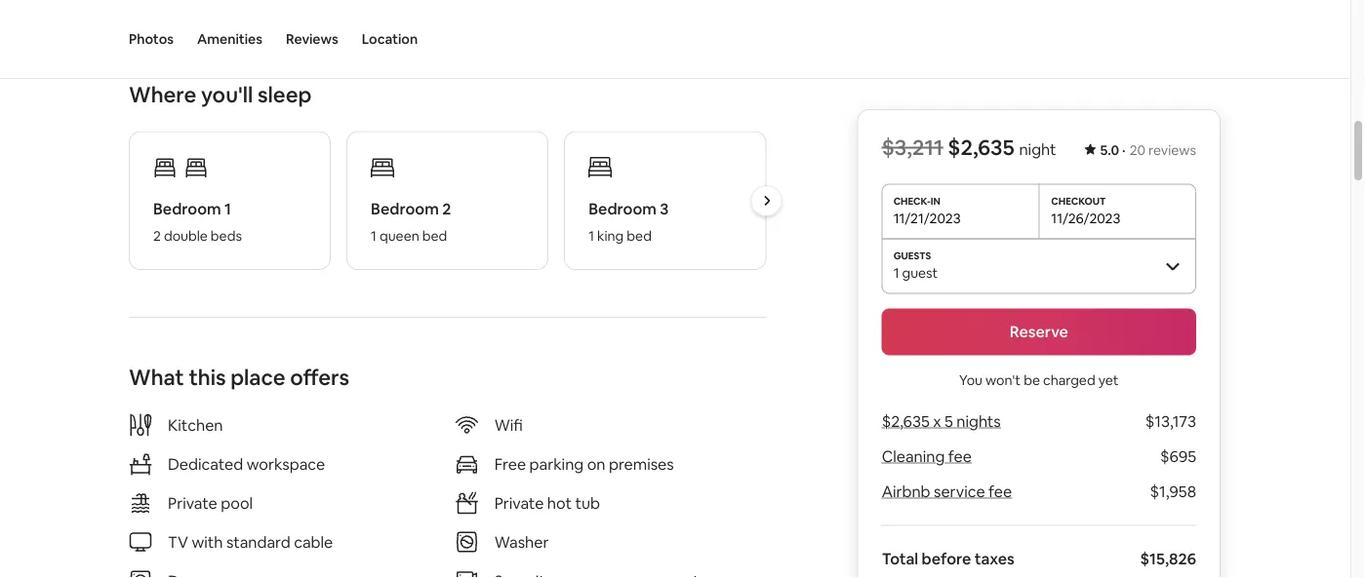 Task type: locate. For each thing, give the bounding box(es) containing it.
nights
[[957, 412, 1001, 432]]

1 left queen
[[371, 227, 377, 245]]

3 bedroom from the left
[[589, 199, 657, 219]]

bedroom inside bedroom 1 2 double beds
[[153, 199, 221, 219]]

0 horizontal spatial bedroom
[[153, 199, 221, 219]]

1 horizontal spatial bed
[[627, 227, 652, 245]]

$3,211 $2,635 night
[[882, 134, 1057, 162]]

be
[[1024, 371, 1041, 389]]

0 horizontal spatial bed
[[423, 227, 447, 245]]

1 horizontal spatial $2,635
[[948, 134, 1015, 162]]

reserve button
[[882, 309, 1197, 356]]

offers
[[290, 364, 350, 392]]

bedroom inside bedroom 3 1 king bed
[[589, 199, 657, 219]]

5.0 · 20 reviews
[[1101, 142, 1197, 159]]

bedroom up queen
[[371, 199, 439, 219]]

night
[[1020, 140, 1057, 160]]

fee
[[949, 447, 972, 467], [989, 482, 1013, 502]]

$695
[[1161, 447, 1197, 467]]

bed inside bedroom 3 1 king bed
[[627, 227, 652, 245]]

airbnb
[[882, 482, 931, 502]]

photos
[[129, 30, 174, 48]]

0 horizontal spatial 2
[[153, 227, 161, 245]]

bedroom 3 1 king bed
[[589, 199, 669, 245]]

1 horizontal spatial private
[[495, 494, 544, 514]]

won't
[[986, 371, 1021, 389]]

1 left king
[[589, 227, 595, 245]]

total before taxes
[[882, 550, 1015, 570]]

private hot tub
[[495, 494, 600, 514]]

1 inside "bedroom 2 1 queen bed"
[[371, 227, 377, 245]]

2 bedroom from the left
[[371, 199, 439, 219]]

fee up service
[[949, 447, 972, 467]]

$2,635
[[948, 134, 1015, 162], [882, 412, 930, 432]]

11/21/2023
[[894, 209, 961, 227]]

bed
[[423, 227, 447, 245], [627, 227, 652, 245]]

2 private from the left
[[495, 494, 544, 514]]

bed right king
[[627, 227, 652, 245]]

0 horizontal spatial $2,635
[[882, 412, 930, 432]]

1 private from the left
[[168, 494, 217, 514]]

double
[[164, 227, 208, 245]]

·
[[1123, 142, 1126, 159]]

bedroom up the 'double'
[[153, 199, 221, 219]]

bed for 3
[[627, 227, 652, 245]]

bed inside "bedroom 2 1 queen bed"
[[423, 227, 447, 245]]

reviews
[[286, 30, 339, 48]]

fee right service
[[989, 482, 1013, 502]]

1 left 'guest'
[[894, 264, 900, 282]]

0 vertical spatial 2
[[442, 199, 451, 219]]

$2,635 left x
[[882, 412, 930, 432]]

charged
[[1044, 371, 1096, 389]]

bedroom for bedroom 3
[[589, 199, 657, 219]]

bedroom up king
[[589, 199, 657, 219]]

with
[[192, 533, 223, 553]]

this
[[189, 364, 226, 392]]

0 vertical spatial fee
[[949, 447, 972, 467]]

1 vertical spatial 2
[[153, 227, 161, 245]]

private up the washer
[[495, 494, 544, 514]]

2 bed from the left
[[627, 227, 652, 245]]

2
[[442, 199, 451, 219], [153, 227, 161, 245]]

0 vertical spatial $2,635
[[948, 134, 1015, 162]]

place
[[231, 364, 286, 392]]

you
[[960, 371, 983, 389]]

1 vertical spatial fee
[[989, 482, 1013, 502]]

2 inside bedroom 1 2 double beds
[[153, 227, 161, 245]]

1
[[225, 199, 231, 219], [371, 227, 377, 245], [589, 227, 595, 245], [894, 264, 900, 282]]

0 horizontal spatial private
[[168, 494, 217, 514]]

1 bedroom from the left
[[153, 199, 221, 219]]

next image
[[761, 195, 773, 207]]

bedroom
[[153, 199, 221, 219], [371, 199, 439, 219], [589, 199, 657, 219]]

what
[[129, 364, 184, 392]]

bed right queen
[[423, 227, 447, 245]]

0 horizontal spatial fee
[[949, 447, 972, 467]]

workspace
[[247, 454, 325, 474]]

1 up beds
[[225, 199, 231, 219]]

2 horizontal spatial bedroom
[[589, 199, 657, 219]]

hot
[[548, 494, 572, 514]]

1 horizontal spatial bedroom
[[371, 199, 439, 219]]

dedicated
[[168, 454, 243, 474]]

reviews
[[1149, 142, 1197, 159]]

free parking on premises
[[495, 454, 674, 474]]

2 inside "bedroom 2 1 queen bed"
[[442, 199, 451, 219]]

kitchen
[[168, 415, 223, 435]]

location button
[[362, 0, 418, 78]]

$3,211
[[882, 134, 944, 162]]

reserve
[[1010, 322, 1069, 342]]

1 bed from the left
[[423, 227, 447, 245]]

20
[[1130, 142, 1146, 159]]

where
[[129, 81, 197, 109]]

private pool
[[168, 494, 253, 514]]

you'll
[[201, 81, 253, 109]]

1 horizontal spatial 2
[[442, 199, 451, 219]]

bedroom 2 1 queen bed
[[371, 199, 451, 245]]

bedroom inside "bedroom 2 1 queen bed"
[[371, 199, 439, 219]]

$2,635 x 5 nights
[[882, 412, 1001, 432]]

$2,635 left night
[[948, 134, 1015, 162]]

private down dedicated
[[168, 494, 217, 514]]

where you'll sleep
[[129, 81, 312, 109]]

1 guest
[[894, 264, 938, 282]]

private
[[168, 494, 217, 514], [495, 494, 544, 514]]



Task type: describe. For each thing, give the bounding box(es) containing it.
x
[[934, 412, 942, 432]]

taxes
[[975, 550, 1015, 570]]

tub
[[575, 494, 600, 514]]

beds
[[211, 227, 242, 245]]

bedroom 1 2 double beds
[[153, 199, 242, 245]]

photos button
[[129, 0, 174, 78]]

cable
[[294, 533, 333, 553]]

standard
[[226, 533, 291, 553]]

1 guest button
[[882, 239, 1197, 293]]

bedroom for bedroom 2
[[371, 199, 439, 219]]

5.0
[[1101, 142, 1120, 159]]

dedicated workspace
[[168, 454, 325, 474]]

guest
[[903, 264, 938, 282]]

pool
[[221, 494, 253, 514]]

5
[[945, 412, 954, 432]]

airbnb service fee button
[[882, 482, 1013, 502]]

free
[[495, 454, 526, 474]]

parking
[[530, 454, 584, 474]]

yet
[[1099, 371, 1119, 389]]

premises
[[609, 454, 674, 474]]

3
[[660, 199, 669, 219]]

1 horizontal spatial fee
[[989, 482, 1013, 502]]

washer
[[495, 533, 549, 553]]

you won't be charged yet
[[960, 371, 1119, 389]]

tv
[[168, 533, 188, 553]]

what this place offers
[[129, 364, 350, 392]]

wifi
[[495, 415, 523, 435]]

1 inside bedroom 1 2 double beds
[[225, 199, 231, 219]]

$15,826
[[1141, 550, 1197, 570]]

$13,173
[[1146, 412, 1197, 432]]

sleep
[[258, 81, 312, 109]]

location
[[362, 30, 418, 48]]

private for private hot tub
[[495, 494, 544, 514]]

service
[[934, 482, 986, 502]]

cleaning fee
[[882, 447, 972, 467]]

total
[[882, 550, 919, 570]]

on
[[587, 454, 606, 474]]

bedroom for bedroom 1
[[153, 199, 221, 219]]

tv with standard cable
[[168, 533, 333, 553]]

private for private pool
[[168, 494, 217, 514]]

amenities button
[[197, 0, 263, 78]]

cleaning fee button
[[882, 447, 972, 467]]

amenities
[[197, 30, 263, 48]]

cleaning
[[882, 447, 945, 467]]

bed for 2
[[423, 227, 447, 245]]

king
[[598, 227, 624, 245]]

$2,635 x 5 nights button
[[882, 412, 1001, 432]]

1 inside bedroom 3 1 king bed
[[589, 227, 595, 245]]

1 vertical spatial $2,635
[[882, 412, 930, 432]]

$1,958
[[1151, 482, 1197, 502]]

reviews button
[[286, 0, 339, 78]]

1 inside dropdown button
[[894, 264, 900, 282]]

before
[[922, 550, 972, 570]]

airbnb service fee
[[882, 482, 1013, 502]]

11/26/2023
[[1052, 209, 1121, 227]]

queen
[[380, 227, 420, 245]]



Task type: vqa. For each thing, say whether or not it's contained in the screenshot.
first "private" from left
yes



